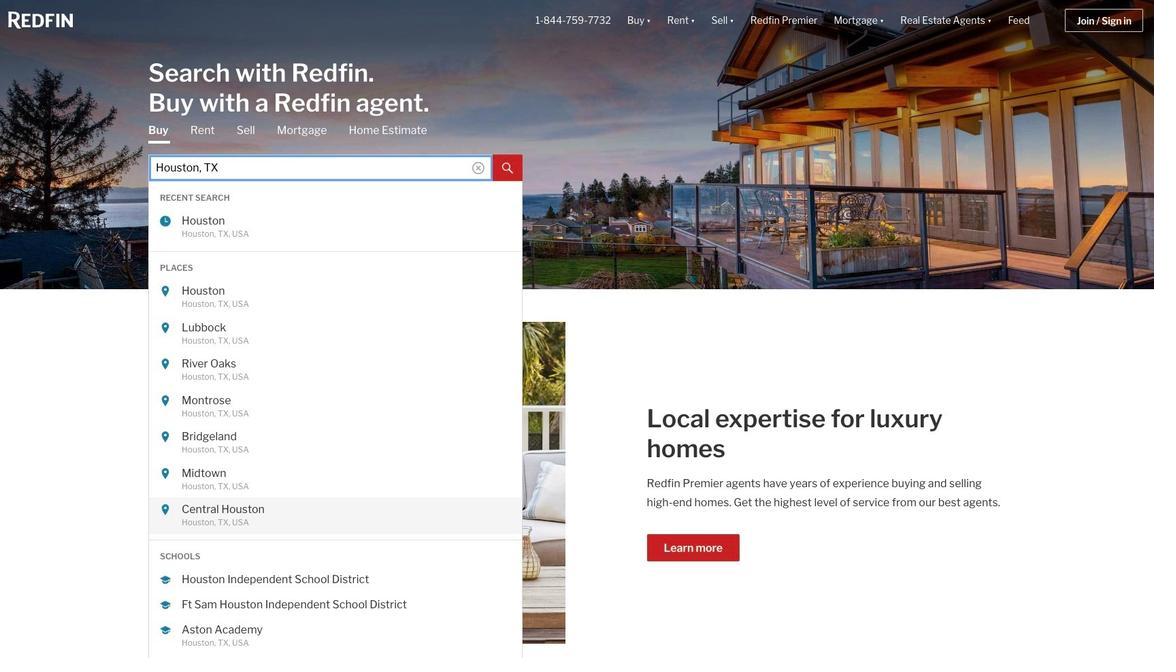 Task type: locate. For each thing, give the bounding box(es) containing it.
search input image
[[472, 162, 485, 174]]

City, Address, School, Agent, ZIP search field
[[148, 154, 493, 181]]

tab list
[[148, 123, 523, 658]]



Task type: describe. For each thing, give the bounding box(es) containing it.
a woman showing a document for a backyard consultation. image
[[151, 322, 566, 644]]

clear input button
[[472, 164, 485, 176]]

submit search image
[[502, 163, 513, 174]]



Task type: vqa. For each thing, say whether or not it's contained in the screenshot.
THE 'SEARCH INPUT' image
yes



